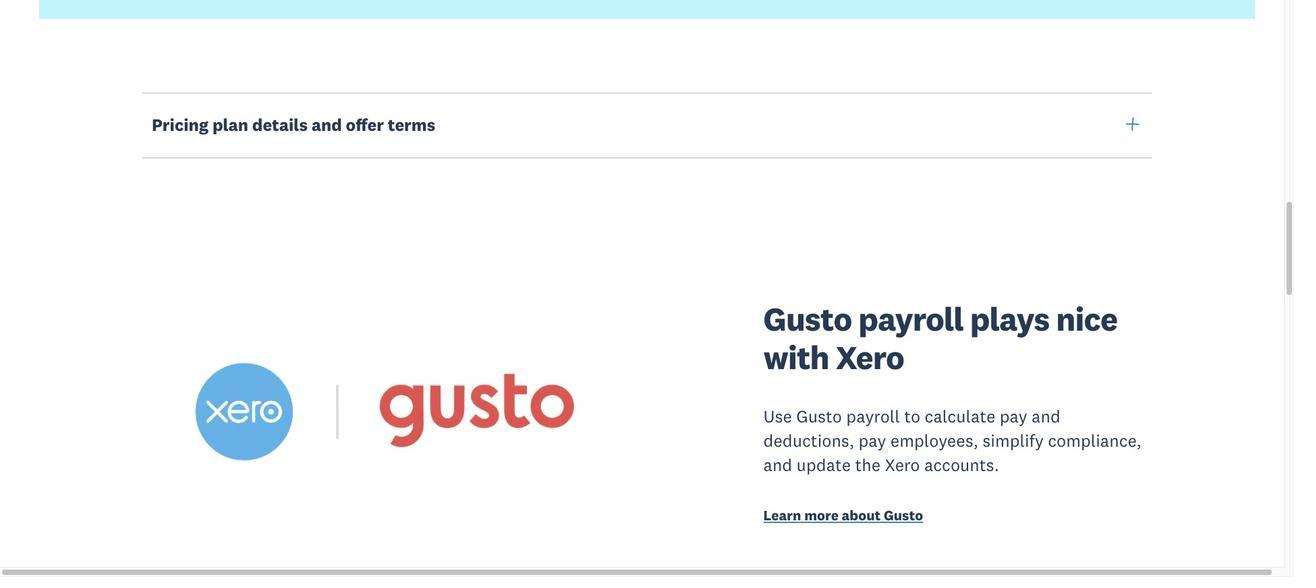 Task type: describe. For each thing, give the bounding box(es) containing it.
0 vertical spatial pay
[[1000, 406, 1028, 427]]

pricing plan details and offer terms
[[152, 114, 436, 135]]

details
[[252, 114, 308, 135]]

and inside dropdown button
[[312, 114, 342, 135]]

gusto payroll plays nice with xero
[[764, 299, 1118, 378]]

update
[[797, 454, 851, 476]]

deductions,
[[764, 430, 854, 451]]

2 vertical spatial and
[[764, 454, 792, 476]]

learn more about gusto link
[[764, 506, 1152, 527]]

pricing
[[152, 114, 209, 135]]

1 vertical spatial and
[[1032, 406, 1061, 427]]

nice
[[1056, 299, 1118, 340]]

the
[[855, 454, 881, 476]]

gusto inside use gusto payroll to calculate pay and deductions, pay employees, simplify compliance, and update the xero accounts.
[[797, 406, 842, 427]]

simplify
[[983, 430, 1044, 451]]

xero and gusto brands image
[[142, 291, 634, 534]]

xero inside use gusto payroll to calculate pay and deductions, pay employees, simplify compliance, and update the xero accounts.
[[885, 454, 920, 476]]



Task type: locate. For each thing, give the bounding box(es) containing it.
pay up simplify
[[1000, 406, 1028, 427]]

1 vertical spatial pay
[[859, 430, 886, 451]]

payroll
[[859, 299, 964, 340], [847, 406, 900, 427]]

0 horizontal spatial pay
[[859, 430, 886, 451]]

1 vertical spatial payroll
[[847, 406, 900, 427]]

gusto
[[764, 299, 852, 340], [797, 406, 842, 427], [884, 506, 923, 524]]

0 horizontal spatial and
[[312, 114, 342, 135]]

payroll inside 'gusto payroll plays nice with xero'
[[859, 299, 964, 340]]

and down deductions,
[[764, 454, 792, 476]]

employees,
[[891, 430, 978, 451]]

more
[[805, 506, 839, 524]]

learn
[[764, 506, 801, 524]]

terms
[[388, 114, 436, 135]]

1 horizontal spatial pay
[[1000, 406, 1028, 427]]

pay up the
[[859, 430, 886, 451]]

pay
[[1000, 406, 1028, 427], [859, 430, 886, 451]]

compliance,
[[1048, 430, 1142, 451]]

0 vertical spatial payroll
[[859, 299, 964, 340]]

xero inside 'gusto payroll plays nice with xero'
[[836, 337, 904, 378]]

to
[[904, 406, 921, 427]]

and left offer
[[312, 114, 342, 135]]

about
[[842, 506, 881, 524]]

0 vertical spatial gusto
[[764, 299, 852, 340]]

learn more about gusto
[[764, 506, 923, 524]]

payroll inside use gusto payroll to calculate pay and deductions, pay employees, simplify compliance, and update the xero accounts.
[[847, 406, 900, 427]]

plays
[[970, 299, 1050, 340]]

0 vertical spatial xero
[[836, 337, 904, 378]]

1 horizontal spatial and
[[764, 454, 792, 476]]

2 vertical spatial gusto
[[884, 506, 923, 524]]

calculate
[[925, 406, 996, 427]]

gusto inside 'gusto payroll plays nice with xero'
[[764, 299, 852, 340]]

use
[[764, 406, 792, 427]]

2 horizontal spatial and
[[1032, 406, 1061, 427]]

0 vertical spatial and
[[312, 114, 342, 135]]

plan
[[213, 114, 248, 135]]

and
[[312, 114, 342, 135], [1032, 406, 1061, 427], [764, 454, 792, 476]]

1 vertical spatial gusto
[[797, 406, 842, 427]]

xero
[[836, 337, 904, 378], [885, 454, 920, 476]]

accounts.
[[924, 454, 999, 476]]

use gusto payroll to calculate pay and deductions, pay employees, simplify compliance, and update the xero accounts.
[[764, 406, 1142, 476]]

with
[[764, 337, 829, 378]]

pricing plan details and offer terms button
[[142, 92, 1152, 158]]

and up simplify
[[1032, 406, 1061, 427]]

1 vertical spatial xero
[[885, 454, 920, 476]]

offer
[[346, 114, 384, 135]]



Task type: vqa. For each thing, say whether or not it's contained in the screenshot.
resources
no



